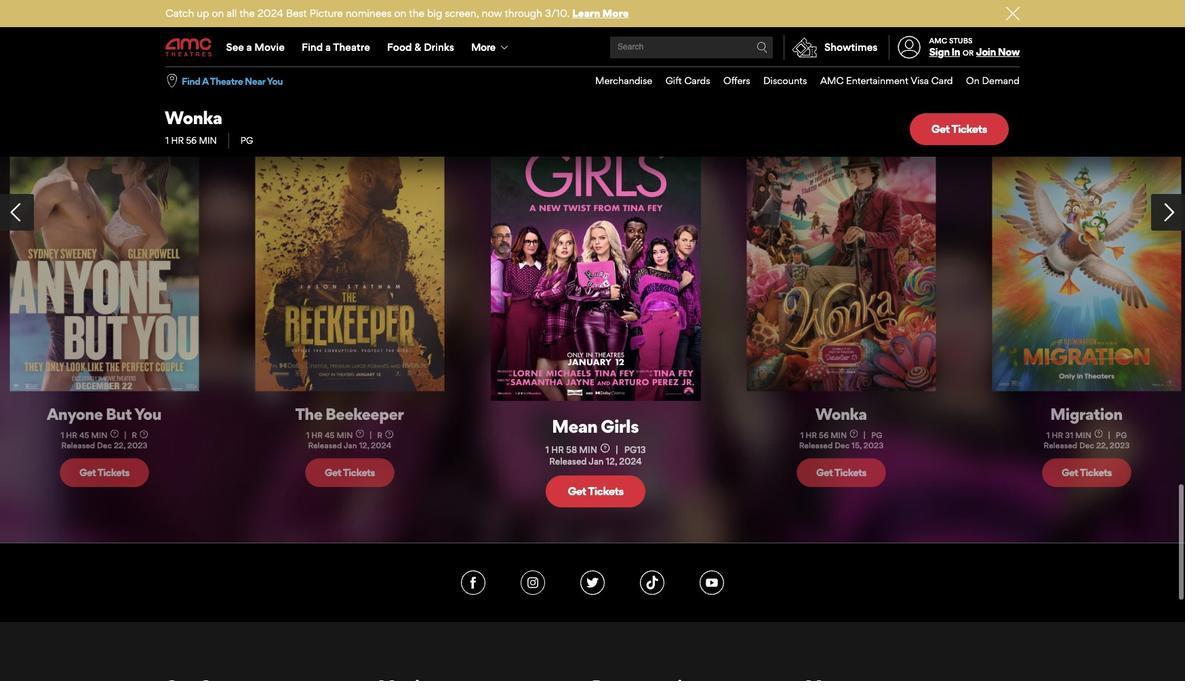 Task type: describe. For each thing, give the bounding box(es) containing it.
pg for wonka
[[872, 431, 883, 440]]

theatre for a
[[210, 75, 243, 87]]

tickets for mean girls
[[588, 485, 624, 498]]

get tickets for anyone but you
[[79, 467, 129, 479]]

merchandise link
[[582, 67, 653, 95]]

on demand for on demand button
[[954, 23, 1012, 36]]

near
[[245, 75, 265, 87]]

showtimes
[[825, 41, 878, 54]]

amc entertainment visa card
[[821, 75, 954, 86]]

coming
[[877, 23, 917, 36]]

more information about image for anyone
[[110, 430, 118, 438]]

45 for the
[[325, 431, 335, 440]]

nominees
[[346, 7, 392, 20]]

tickets for migration
[[1081, 467, 1113, 479]]

movie poster for the beekeeper image
[[256, 108, 445, 392]]

through
[[505, 7, 543, 20]]

get tickets link for the beekeeper
[[305, 459, 395, 487]]

more information about image for the
[[356, 430, 364, 438]]

get tickets down card
[[932, 122, 988, 136]]

1 for anyone but you
[[61, 431, 64, 440]]

dec for migration
[[1080, 441, 1095, 451]]

on for "on demand" "link"
[[967, 75, 980, 86]]

amc for visa
[[821, 75, 844, 86]]

menu containing more
[[166, 28, 1020, 66]]

0 horizontal spatial amc
[[297, 19, 368, 56]]

join now button
[[977, 46, 1020, 58]]

1 horizontal spatial 2024
[[371, 441, 392, 451]]

get tickets for mean girls
[[568, 485, 624, 498]]

learn
[[573, 7, 601, 20]]

amc facebook image
[[461, 571, 486, 595]]

get for migration
[[1063, 467, 1079, 479]]

get for mean girls
[[568, 485, 587, 498]]

discounts
[[764, 75, 808, 86]]

gift
[[666, 75, 682, 86]]

0 horizontal spatial 56
[[186, 135, 197, 146]]

22, inside 'pg released dec 22, 2023'
[[1097, 441, 1109, 451]]

min down a
[[199, 135, 217, 146]]

join
[[977, 46, 996, 58]]

get tickets link for migration
[[1043, 459, 1132, 487]]

2 the from the left
[[409, 7, 425, 20]]

coming soon button
[[876, 21, 945, 39]]

on for on demand button
[[954, 23, 968, 36]]

card
[[932, 75, 954, 86]]

now
[[482, 7, 502, 20]]

food & drinks
[[387, 41, 454, 54]]

3/10.
[[545, 7, 570, 20]]

playing
[[832, 23, 868, 36]]

entertainment
[[847, 75, 909, 86]]

migration link
[[1007, 404, 1168, 424]]

anyone but you link
[[23, 404, 185, 424]]

get tickets link down card
[[910, 113, 1009, 145]]

mean girls link
[[506, 416, 685, 437]]

movie poster for mean girls image
[[491, 86, 701, 401]]

mean girls
[[552, 416, 639, 437]]

1 hr 45 min button for anyone
[[61, 430, 118, 441]]

menu containing merchandise
[[582, 67, 1020, 95]]

pg13
[[625, 445, 646, 456]]

migration
[[1051, 404, 1123, 424]]

1 the from the left
[[240, 7, 255, 20]]

find a theatre near you button
[[182, 74, 283, 88]]

1 for wonka
[[801, 431, 804, 440]]

get tickets for wonka
[[817, 467, 867, 479]]

find for find a theatre
[[302, 41, 323, 54]]

best
[[286, 7, 307, 20]]

find a theatre near you
[[182, 75, 283, 87]]

released jan 12, 2024
[[308, 441, 392, 451]]

demand for "on demand" "link"
[[983, 75, 1020, 86]]

user profile image
[[891, 36, 929, 59]]

jan inside pg13 released jan 12, 2024
[[589, 456, 604, 467]]

0 vertical spatial 2024
[[258, 7, 283, 20]]

pg released dec 22, 2023
[[1045, 431, 1131, 451]]

drinks
[[424, 41, 454, 54]]

girls
[[601, 416, 639, 437]]

gift cards link
[[653, 67, 711, 95]]

food
[[387, 41, 412, 54]]

find a theatre link
[[293, 28, 379, 66]]

1 hr 45 min button for the
[[306, 430, 364, 441]]

2023 for wonka
[[864, 441, 884, 451]]

0 vertical spatial jan
[[344, 441, 357, 451]]

r for beekeeper
[[378, 431, 383, 440]]

discounts link
[[751, 67, 808, 95]]

1 horizontal spatial wonka
[[816, 404, 867, 424]]

now playing button
[[805, 21, 869, 39]]

more button
[[463, 28, 520, 66]]

pg13 released jan 12, 2024
[[550, 445, 646, 467]]

more information about image for wonka
[[850, 430, 859, 438]]

see
[[226, 41, 244, 54]]

sign in button
[[930, 46, 961, 58]]

coming soon
[[877, 23, 944, 36]]

find a theatre
[[302, 41, 370, 54]]

45 for anyone
[[79, 431, 89, 440]]

hr for wonka
[[806, 431, 818, 440]]

a for movie
[[247, 41, 252, 54]]

cards
[[685, 75, 711, 86]]

min for the beekeeper
[[337, 431, 353, 440]]

min for anyone but you
[[91, 431, 107, 440]]

31
[[1066, 431, 1074, 440]]

get tickets for migration
[[1063, 467, 1113, 479]]

soon
[[919, 23, 944, 36]]

all
[[227, 7, 237, 20]]

2024 inside pg13 released jan 12, 2024
[[619, 456, 642, 467]]

1 for the beekeeper
[[306, 431, 310, 440]]

learn more link
[[573, 7, 629, 20]]

the beekeeper
[[295, 404, 404, 424]]

on demand button
[[952, 21, 1014, 39]]

58
[[567, 445, 577, 456]]

pg for migration
[[1117, 431, 1128, 440]]

wonka link
[[761, 404, 922, 424]]

56 inside 1 hr 56 min button
[[819, 431, 829, 440]]

1 hr 31 min button
[[1048, 430, 1104, 441]]

&
[[415, 41, 422, 54]]

offers link
[[711, 67, 751, 95]]

released for mean girls
[[550, 456, 587, 467]]

movies at amc
[[164, 19, 368, 56]]

movies
[[164, 19, 261, 56]]

2023 for migration
[[1111, 441, 1131, 451]]

at
[[266, 19, 293, 56]]

get for anyone but you
[[79, 467, 96, 479]]

amc youtube image
[[700, 571, 725, 595]]

more inside more button
[[472, 41, 496, 54]]

now inside 'amc stubs sign in or join now'
[[998, 46, 1020, 58]]

picture
[[310, 7, 343, 20]]

r button for beekeeper
[[378, 431, 394, 440]]

catch
[[166, 7, 194, 20]]

on demand link
[[954, 67, 1020, 95]]

beekeeper
[[326, 404, 404, 424]]

get down card
[[932, 122, 950, 136]]

more information about image for mean
[[601, 444, 610, 453]]



Task type: locate. For each thing, give the bounding box(es) containing it.
pg inside 'pg released dec 22, 2023'
[[1117, 431, 1128, 440]]

0 vertical spatial on
[[954, 23, 968, 36]]

amc logo image
[[166, 38, 213, 57], [166, 38, 213, 57]]

amc inside amc entertainment visa card link
[[821, 75, 844, 86]]

dec down 1 hr 31 min
[[1080, 441, 1095, 451]]

0 horizontal spatial on
[[212, 7, 224, 20]]

theatre right a
[[210, 75, 243, 87]]

get
[[932, 122, 950, 136], [79, 467, 96, 479], [325, 467, 342, 479], [817, 467, 833, 479], [1063, 467, 1079, 479], [568, 485, 587, 498]]

1 vertical spatial now
[[998, 46, 1020, 58]]

demand inside button
[[971, 23, 1012, 36]]

1 horizontal spatial 2023
[[864, 441, 884, 451]]

1 for mean girls
[[546, 445, 550, 456]]

2023
[[127, 441, 147, 451], [864, 441, 884, 451], [1111, 441, 1131, 451]]

0 horizontal spatial you
[[134, 404, 161, 424]]

0 horizontal spatial a
[[247, 41, 252, 54]]

a right see
[[247, 41, 252, 54]]

2 1 hr 45 min button from the left
[[306, 430, 364, 441]]

gift cards
[[666, 75, 711, 86]]

a
[[202, 75, 209, 87]]

min for migration
[[1076, 431, 1093, 440]]

22, down but at bottom
[[114, 441, 125, 451]]

1 r from the left
[[132, 431, 137, 440]]

1 22, from the left
[[114, 441, 125, 451]]

3 dec from the left
[[1080, 441, 1095, 451]]

1 vertical spatial on demand
[[967, 75, 1020, 86]]

min for mean girls
[[580, 445, 598, 456]]

2 horizontal spatial dec
[[1080, 441, 1095, 451]]

amc twitter image
[[581, 571, 605, 595], [581, 571, 605, 595]]

amc
[[297, 19, 368, 56], [930, 36, 948, 45], [821, 75, 844, 86]]

tickets down "on demand" "link"
[[952, 122, 988, 136]]

0 horizontal spatial 2023
[[127, 441, 147, 451]]

theatre
[[333, 41, 370, 54], [210, 75, 243, 87]]

1 horizontal spatial more information about image
[[1096, 430, 1104, 438]]

tickets down pg13 released jan 12, 2024
[[588, 485, 624, 498]]

0 vertical spatial you
[[267, 75, 283, 87]]

45
[[79, 431, 89, 440], [325, 431, 335, 440]]

1 vertical spatial on
[[967, 75, 980, 86]]

0 horizontal spatial more information about image
[[850, 430, 859, 438]]

on demand
[[954, 23, 1012, 36], [967, 75, 1020, 86]]

food & drinks link
[[379, 28, 463, 66]]

get down 'pg released dec 22, 2023'
[[1063, 467, 1079, 479]]

dec down anyone but you link
[[97, 441, 112, 451]]

more information about image inside 1 hr 56 min button
[[850, 430, 859, 438]]

1 horizontal spatial on
[[394, 7, 407, 20]]

menu down the learn
[[166, 28, 1020, 66]]

demand for on demand button
[[971, 23, 1012, 36]]

3 2023 from the left
[[1111, 441, 1131, 451]]

1 horizontal spatial amc
[[821, 75, 844, 86]]

movie
[[255, 41, 285, 54]]

2 vertical spatial 2024
[[619, 456, 642, 467]]

1 horizontal spatial r button
[[378, 431, 394, 440]]

stubs
[[950, 36, 973, 45]]

anyone
[[47, 404, 103, 424]]

jan
[[344, 441, 357, 451], [589, 456, 604, 467]]

you
[[267, 75, 283, 87], [134, 404, 161, 424]]

1 horizontal spatial the
[[409, 7, 425, 20]]

see a movie
[[226, 41, 285, 54]]

catch up on all the 2024 best picture nominees on the big screen, now through 3/10. learn more
[[166, 7, 629, 20]]

get tickets for the beekeeper
[[325, 467, 375, 479]]

1 45 from the left
[[79, 431, 89, 440]]

get tickets link down 'pg released dec 22, 2023'
[[1043, 459, 1132, 487]]

search the AMC website text field
[[616, 42, 757, 53]]

get tickets link down 15,
[[797, 459, 887, 487]]

2 r button from the left
[[378, 431, 394, 440]]

a for theatre
[[326, 41, 331, 54]]

more information about image
[[110, 430, 118, 438], [356, 430, 364, 438], [140, 431, 148, 439], [386, 431, 394, 439], [601, 444, 610, 453]]

but
[[106, 404, 132, 424]]

anyone but you
[[47, 404, 161, 424]]

1 hr 45 min button down the beekeeper link
[[306, 430, 364, 441]]

1 hr 56 min inside button
[[801, 431, 847, 440]]

the
[[295, 404, 323, 424]]

pg
[[241, 135, 253, 146], [872, 431, 883, 440], [1117, 431, 1128, 440]]

r button for but
[[132, 431, 148, 440]]

1 hr 45 min button
[[61, 430, 118, 441], [306, 430, 364, 441]]

2024 left best
[[258, 7, 283, 20]]

1 horizontal spatial 1 hr 56 min
[[801, 431, 847, 440]]

dec
[[97, 441, 112, 451], [835, 441, 850, 451], [1080, 441, 1095, 451]]

pg down near on the left top
[[241, 135, 253, 146]]

1 hr 45 min for the
[[306, 431, 353, 440]]

demand
[[971, 23, 1012, 36], [983, 75, 1020, 86]]

1 hr 56 min button
[[801, 430, 859, 441]]

menu down showtimes image
[[582, 67, 1020, 95]]

wonka
[[165, 107, 222, 128], [816, 404, 867, 424]]

find inside button
[[182, 75, 200, 87]]

45 up released jan 12, 2024
[[325, 431, 335, 440]]

2 22, from the left
[[1097, 441, 1109, 451]]

now inside button
[[807, 23, 830, 36]]

0 horizontal spatial r button
[[132, 431, 148, 440]]

min up released dec 22, 2023 on the bottom left of the page
[[91, 431, 107, 440]]

released down wonka link
[[800, 441, 833, 451]]

min right 31
[[1076, 431, 1093, 440]]

pg inside pg released dec 15, 2023
[[872, 431, 883, 440]]

up
[[197, 7, 209, 20]]

0 horizontal spatial wonka
[[165, 107, 222, 128]]

big
[[427, 7, 443, 20]]

tickets down 'pg released dec 22, 2023'
[[1081, 467, 1113, 479]]

1 2023 from the left
[[127, 441, 147, 451]]

1 horizontal spatial find
[[302, 41, 323, 54]]

screen,
[[445, 7, 479, 20]]

amc inside 'amc stubs sign in or join now'
[[930, 36, 948, 45]]

tickets down released dec 22, 2023 on the bottom left of the page
[[97, 467, 129, 479]]

1 a from the left
[[247, 41, 252, 54]]

menu
[[166, 28, 1020, 66], [582, 67, 1020, 95]]

get tickets link down pg13 released jan 12, 2024
[[546, 476, 646, 508]]

offers
[[724, 75, 751, 86]]

2023 down but at bottom
[[127, 441, 147, 451]]

12,
[[359, 441, 369, 451], [606, 456, 617, 467]]

tickets for wonka
[[835, 467, 867, 479]]

get tickets link down released jan 12, 2024
[[305, 459, 395, 487]]

1 horizontal spatial 22,
[[1097, 441, 1109, 451]]

1 r button from the left
[[132, 431, 148, 440]]

0 vertical spatial theatre
[[333, 41, 370, 54]]

1 vertical spatial jan
[[589, 456, 604, 467]]

2024 down beekeeper
[[371, 441, 392, 451]]

theatre for a
[[333, 41, 370, 54]]

get for the beekeeper
[[325, 467, 342, 479]]

pg down wonka link
[[872, 431, 883, 440]]

now left 'playing'
[[807, 23, 830, 36]]

showtimes link
[[784, 35, 878, 60]]

released inside pg released dec 15, 2023
[[800, 441, 833, 451]]

0 horizontal spatial 2024
[[258, 7, 283, 20]]

jan down 1 hr 58 min
[[589, 456, 604, 467]]

2024 down pg13 in the right bottom of the page
[[619, 456, 642, 467]]

min inside 1 hr 58 min "button"
[[580, 445, 598, 456]]

pg down the migration link
[[1117, 431, 1128, 440]]

get tickets link down released dec 22, 2023 on the bottom left of the page
[[60, 459, 149, 487]]

0 horizontal spatial 45
[[79, 431, 89, 440]]

released down the
[[308, 441, 342, 451]]

released for wonka
[[800, 441, 833, 451]]

min down wonka link
[[831, 431, 847, 440]]

more down now
[[472, 41, 496, 54]]

2 2023 from the left
[[864, 441, 884, 451]]

1 horizontal spatial 45
[[325, 431, 335, 440]]

on demand for "on demand" "link"
[[967, 75, 1020, 86]]

0 horizontal spatial 1 hr 56 min
[[166, 135, 217, 146]]

cookie consent banner dialog
[[0, 645, 1186, 681]]

demand up join
[[971, 23, 1012, 36]]

15,
[[852, 441, 862, 451]]

find inside menu
[[302, 41, 323, 54]]

r button down beekeeper
[[378, 431, 394, 440]]

1 vertical spatial theatre
[[210, 75, 243, 87]]

1 horizontal spatial a
[[326, 41, 331, 54]]

1 horizontal spatial 12,
[[606, 456, 617, 467]]

on right nominees
[[394, 7, 407, 20]]

1 hr 45 min up released dec 22, 2023 on the bottom left of the page
[[61, 431, 107, 440]]

find right 'at'
[[302, 41, 323, 54]]

min for wonka
[[831, 431, 847, 440]]

1 1 hr 45 min from the left
[[61, 431, 107, 440]]

r
[[132, 431, 137, 440], [378, 431, 383, 440]]

0 vertical spatial on demand
[[954, 23, 1012, 36]]

released inside pg13 released jan 12, 2024
[[550, 456, 587, 467]]

1 horizontal spatial r
[[378, 431, 383, 440]]

0 vertical spatial 12,
[[359, 441, 369, 451]]

1 vertical spatial 56
[[819, 431, 829, 440]]

the right all
[[240, 7, 255, 20]]

0 horizontal spatial 22,
[[114, 441, 125, 451]]

see a movie link
[[218, 28, 293, 66]]

mean
[[552, 416, 598, 437]]

get tickets link for mean girls
[[546, 476, 646, 508]]

theatre inside button
[[210, 75, 243, 87]]

2023 inside pg released dec 15, 2023
[[864, 441, 884, 451]]

22,
[[114, 441, 125, 451], [1097, 441, 1109, 451]]

released down anyone on the left
[[61, 441, 95, 451]]

get down released dec 22, 2023 on the bottom left of the page
[[79, 467, 96, 479]]

footer
[[0, 543, 1186, 681]]

find
[[302, 41, 323, 54], [182, 75, 200, 87]]

1 horizontal spatial 1 hr 45 min button
[[306, 430, 364, 441]]

2023 right 15,
[[864, 441, 884, 451]]

more information about image for migration
[[1096, 430, 1104, 438]]

1 vertical spatial menu
[[582, 67, 1020, 95]]

the beekeeper link
[[269, 404, 430, 424]]

1 vertical spatial 2024
[[371, 441, 392, 451]]

hr for migration
[[1053, 431, 1064, 440]]

1 hr 45 min for anyone
[[61, 431, 107, 440]]

sign in or join amc stubs element
[[889, 28, 1020, 66]]

0 horizontal spatial the
[[240, 7, 255, 20]]

on demand inside "on demand" "link"
[[967, 75, 1020, 86]]

tickets
[[952, 122, 988, 136], [97, 467, 129, 479], [343, 467, 375, 479], [835, 467, 867, 479], [1081, 467, 1113, 479], [588, 485, 624, 498]]

2 on from the left
[[394, 7, 407, 20]]

1 hr 56 min
[[166, 135, 217, 146], [801, 431, 847, 440]]

on demand down join now "button"
[[967, 75, 1020, 86]]

find for find a theatre near you
[[182, 75, 200, 87]]

1 vertical spatial more
[[472, 41, 496, 54]]

get tickets down pg13 released jan 12, 2024
[[568, 485, 624, 498]]

get down pg released dec 15, 2023
[[817, 467, 833, 479]]

2 r from the left
[[378, 431, 383, 440]]

1 hr 31 min
[[1048, 431, 1093, 440]]

1 hr 45 min button down anyone but you on the bottom of page
[[61, 430, 118, 441]]

you inside button
[[267, 75, 283, 87]]

on demand inside on demand button
[[954, 23, 1012, 36]]

more information about image up 15,
[[850, 430, 859, 438]]

1 horizontal spatial 56
[[819, 431, 829, 440]]

min up released jan 12, 2024
[[337, 431, 353, 440]]

or
[[963, 48, 974, 58]]

1 horizontal spatial 1 hr 45 min
[[306, 431, 353, 440]]

more right the learn
[[603, 7, 629, 20]]

r for but
[[132, 431, 137, 440]]

on demand up join
[[954, 23, 1012, 36]]

tickets for anyone but you
[[97, 467, 129, 479]]

on
[[954, 23, 968, 36], [967, 75, 980, 86]]

r button up released dec 22, 2023 on the bottom left of the page
[[132, 431, 148, 440]]

released down 1 hr 58 min
[[550, 456, 587, 467]]

tickets for the beekeeper
[[343, 467, 375, 479]]

get down pg13 released jan 12, 2024
[[568, 485, 587, 498]]

tickets down 15,
[[835, 467, 867, 479]]

1 horizontal spatial more
[[603, 7, 629, 20]]

2023 inside 'pg released dec 22, 2023'
[[1111, 441, 1131, 451]]

you right near on the left top
[[267, 75, 283, 87]]

released dec 22, 2023
[[61, 441, 147, 451]]

dec inside pg released dec 15, 2023
[[835, 441, 850, 451]]

amc tiktok image
[[640, 571, 665, 595]]

min right 58
[[580, 445, 598, 456]]

1 hr 45 min up released jan 12, 2024
[[306, 431, 353, 440]]

get tickets
[[932, 122, 988, 136], [79, 467, 129, 479], [325, 467, 375, 479], [817, 467, 867, 479], [1063, 467, 1113, 479], [568, 485, 624, 498]]

1 horizontal spatial jan
[[589, 456, 604, 467]]

get for wonka
[[817, 467, 833, 479]]

a down picture
[[326, 41, 331, 54]]

on left all
[[212, 7, 224, 20]]

0 horizontal spatial 1 hr 45 min
[[61, 431, 107, 440]]

on up in
[[954, 23, 968, 36]]

more information about image
[[850, 430, 859, 438], [1096, 430, 1104, 438]]

1 inside button
[[801, 431, 804, 440]]

get tickets down 15,
[[817, 467, 867, 479]]

now right join
[[998, 46, 1020, 58]]

1 vertical spatial 1 hr 56 min
[[801, 431, 847, 440]]

get tickets link for anyone but you
[[60, 459, 149, 487]]

2 horizontal spatial 2023
[[1111, 441, 1131, 451]]

demand inside "link"
[[983, 75, 1020, 86]]

0 vertical spatial 56
[[186, 135, 197, 146]]

dec inside 'pg released dec 22, 2023'
[[1080, 441, 1095, 451]]

get tickets down 'pg released dec 22, 2023'
[[1063, 467, 1113, 479]]

dec for wonka
[[835, 441, 850, 451]]

r down beekeeper
[[378, 431, 383, 440]]

amc entertainment visa card link
[[808, 67, 954, 95]]

hr inside button
[[1053, 431, 1064, 440]]

0 horizontal spatial now
[[807, 23, 830, 36]]

theatre down nominees
[[333, 41, 370, 54]]

hr for mean girls
[[552, 445, 564, 456]]

wonka up 1 hr 56 min button
[[816, 404, 867, 424]]

2 horizontal spatial amc
[[930, 36, 948, 45]]

1 for migration
[[1048, 431, 1051, 440]]

0 horizontal spatial more
[[472, 41, 496, 54]]

1 horizontal spatial theatre
[[333, 41, 370, 54]]

0 vertical spatial more
[[603, 7, 629, 20]]

on inside "link"
[[967, 75, 980, 86]]

hr for anyone but you
[[66, 431, 77, 440]]

2 a from the left
[[326, 41, 331, 54]]

0 horizontal spatial dec
[[97, 441, 112, 451]]

0 horizontal spatial 1 hr 45 min button
[[61, 430, 118, 441]]

get down released jan 12, 2024
[[325, 467, 342, 479]]

0 vertical spatial now
[[807, 23, 830, 36]]

2 horizontal spatial 2024
[[619, 456, 642, 467]]

1 vertical spatial 12,
[[606, 456, 617, 467]]

r up released dec 22, 2023 on the bottom left of the page
[[132, 431, 137, 440]]

1 hr 56 min down wonka link
[[801, 431, 847, 440]]

showtimes image
[[785, 35, 825, 60]]

movie poster for wonka image
[[747, 108, 937, 392]]

you right but at bottom
[[134, 404, 161, 424]]

1 vertical spatial demand
[[983, 75, 1020, 86]]

jan down the beekeeper
[[344, 441, 357, 451]]

more information about image inside 1 hr 58 min "button"
[[601, 444, 610, 453]]

1
[[166, 135, 169, 146], [61, 431, 64, 440], [306, 431, 310, 440], [801, 431, 804, 440], [1048, 431, 1051, 440], [546, 445, 550, 456]]

dec left 15,
[[835, 441, 850, 451]]

now
[[807, 23, 830, 36], [998, 46, 1020, 58]]

1 dec from the left
[[97, 441, 112, 451]]

min
[[199, 135, 217, 146], [91, 431, 107, 440], [337, 431, 353, 440], [831, 431, 847, 440], [1076, 431, 1093, 440], [580, 445, 598, 456]]

1 on from the left
[[212, 7, 224, 20]]

more information about image inside the 1 hr 31 min button
[[1096, 430, 1104, 438]]

submit search icon image
[[757, 42, 768, 53]]

45 up released dec 22, 2023 on the bottom left of the page
[[79, 431, 89, 440]]

2 more information about image from the left
[[1096, 430, 1104, 438]]

0 horizontal spatial jan
[[344, 441, 357, 451]]

tickets down released jan 12, 2024
[[343, 467, 375, 479]]

1 hr 56 min down a
[[166, 135, 217, 146]]

in
[[952, 46, 961, 58]]

1 1 hr 45 min button from the left
[[61, 430, 118, 441]]

0 vertical spatial 1 hr 56 min
[[166, 135, 217, 146]]

min inside the 1 hr 31 min button
[[1076, 431, 1093, 440]]

amc for sign
[[930, 36, 948, 45]]

0 horizontal spatial theatre
[[210, 75, 243, 87]]

movie poster for migration image
[[993, 108, 1182, 392]]

0 horizontal spatial pg
[[241, 135, 253, 146]]

visa
[[911, 75, 930, 86]]

1 horizontal spatial you
[[267, 75, 283, 87]]

12, down beekeeper
[[359, 441, 369, 451]]

22, down the migration link
[[1097, 441, 1109, 451]]

amc youtube image
[[700, 571, 725, 595]]

released for migration
[[1045, 441, 1078, 451]]

get tickets link for wonka
[[797, 459, 887, 487]]

2 45 from the left
[[325, 431, 335, 440]]

amc instagram image
[[521, 571, 545, 595], [521, 571, 545, 595]]

0 horizontal spatial find
[[182, 75, 200, 87]]

hr for the beekeeper
[[312, 431, 323, 440]]

12, down girls
[[606, 456, 617, 467]]

the
[[240, 7, 255, 20], [409, 7, 425, 20]]

merchandise
[[596, 75, 653, 86]]

0 horizontal spatial 12,
[[359, 441, 369, 451]]

movie poster for anyone but you image
[[10, 108, 199, 392]]

find left a
[[182, 75, 200, 87]]

wonka down a
[[165, 107, 222, 128]]

0 vertical spatial wonka
[[165, 107, 222, 128]]

12, inside pg13 released jan 12, 2024
[[606, 456, 617, 467]]

0 vertical spatial find
[[302, 41, 323, 54]]

1 vertical spatial wonka
[[816, 404, 867, 424]]

0 vertical spatial demand
[[971, 23, 1012, 36]]

amc facebook image
[[461, 571, 486, 595]]

demand down join now "button"
[[983, 75, 1020, 86]]

1 vertical spatial find
[[182, 75, 200, 87]]

released inside 'pg released dec 22, 2023'
[[1045, 441, 1078, 451]]

more information about image down the migration link
[[1096, 430, 1104, 438]]

sign
[[930, 46, 950, 58]]

1 horizontal spatial pg
[[872, 431, 883, 440]]

amc tiktok image
[[640, 571, 665, 595]]

a
[[247, 41, 252, 54], [326, 41, 331, 54]]

on inside button
[[954, 23, 968, 36]]

1 inside "button"
[[546, 445, 550, 456]]

2 horizontal spatial pg
[[1117, 431, 1128, 440]]

0 horizontal spatial r
[[132, 431, 137, 440]]

0 vertical spatial menu
[[166, 28, 1020, 66]]

2 dec from the left
[[835, 441, 850, 451]]

on down or
[[967, 75, 980, 86]]

1 horizontal spatial now
[[998, 46, 1020, 58]]

get tickets down released dec 22, 2023 on the bottom left of the page
[[79, 467, 129, 479]]

min inside 1 hr 56 min button
[[831, 431, 847, 440]]

1 vertical spatial you
[[134, 404, 161, 424]]

amc stubs sign in or join now
[[930, 36, 1020, 58]]

1 more information about image from the left
[[850, 430, 859, 438]]

hr inside "button"
[[552, 445, 564, 456]]

1 hr 58 min
[[546, 445, 598, 456]]

1 horizontal spatial dec
[[835, 441, 850, 451]]

2 1 hr 45 min from the left
[[306, 431, 353, 440]]

1 hr 58 min button
[[546, 444, 610, 456]]

now playing
[[807, 23, 868, 36]]

pg released dec 15, 2023
[[800, 431, 884, 451]]

get tickets down released jan 12, 2024
[[325, 467, 375, 479]]

the left big
[[409, 7, 425, 20]]

2023 down the migration link
[[1111, 441, 1131, 451]]

hr inside button
[[806, 431, 818, 440]]

released down 1 hr 31 min
[[1045, 441, 1078, 451]]



Task type: vqa. For each thing, say whether or not it's contained in the screenshot.
"Opera"
no



